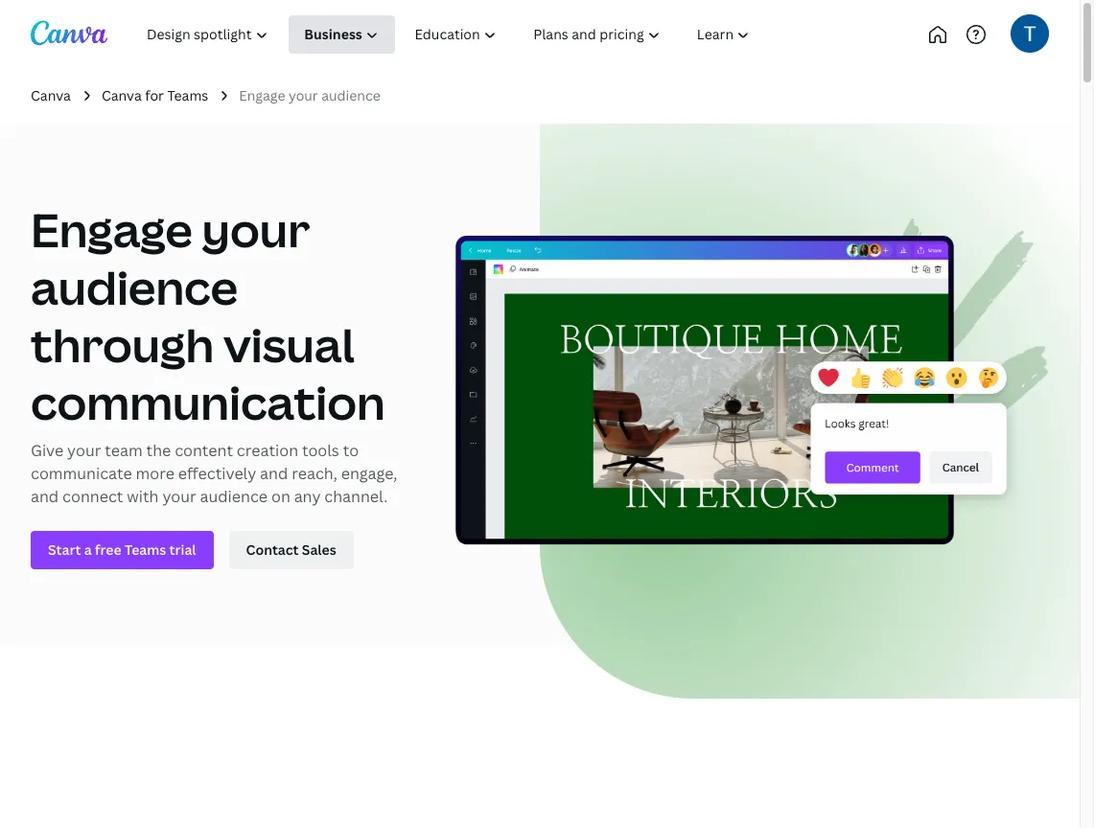 Task type: locate. For each thing, give the bounding box(es) containing it.
0 horizontal spatial engage
[[31, 199, 192, 261]]

1 vertical spatial audience
[[31, 256, 238, 319]]

audience for engage your audience
[[321, 86, 381, 105]]

canva for teams
[[102, 86, 208, 105]]

2 vertical spatial audience
[[200, 487, 268, 508]]

and down communicate
[[31, 487, 59, 508]]

canva link
[[31, 85, 71, 107]]

to
[[343, 441, 359, 462]]

reach,
[[292, 464, 337, 485]]

channel.
[[324, 487, 388, 508]]

canva
[[31, 86, 71, 105], [102, 86, 142, 105]]

audience for engage your audience through visual communication give your team the content creation tools to communicate more effectively and reach, engage, and connect with your audience on any channel.
[[31, 256, 238, 319]]

top level navigation element
[[130, 15, 832, 54]]

0 vertical spatial engage
[[239, 86, 285, 105]]

for
[[145, 86, 164, 105]]

engage for engage your audience
[[239, 86, 285, 105]]

1 horizontal spatial and
[[260, 464, 288, 485]]

engage
[[239, 86, 285, 105], [31, 199, 192, 261]]

tools
[[302, 441, 339, 462]]

content
[[175, 441, 233, 462]]

your
[[289, 86, 318, 105], [202, 199, 310, 261], [67, 441, 101, 462], [162, 487, 196, 508]]

2 canva from the left
[[102, 86, 142, 105]]

canva for canva
[[31, 86, 71, 105]]

teams
[[167, 86, 208, 105]]

0 horizontal spatial and
[[31, 487, 59, 508]]

frame 10288828 (4) image
[[540, 124, 1080, 699]]

0 vertical spatial audience
[[321, 86, 381, 105]]

more
[[136, 464, 174, 485]]

1 canva from the left
[[31, 86, 71, 105]]

1 horizontal spatial engage
[[239, 86, 285, 105]]

engage inside engage your audience through visual communication give your team the content creation tools to communicate more effectively and reach, engage, and connect with your audience on any channel.
[[31, 199, 192, 261]]

engage,
[[341, 464, 397, 485]]

1 vertical spatial engage
[[31, 199, 192, 261]]

canva for canva for teams
[[102, 86, 142, 105]]

0 horizontal spatial canva
[[31, 86, 71, 105]]

1 horizontal spatial canva
[[102, 86, 142, 105]]

through
[[31, 314, 214, 376]]

communication
[[31, 371, 385, 434]]

audience
[[321, 86, 381, 105], [31, 256, 238, 319], [200, 487, 268, 508]]

and
[[260, 464, 288, 485], [31, 487, 59, 508]]

foreground image - engage your audience image
[[455, 219, 1049, 553]]

and down creation at the bottom of the page
[[260, 464, 288, 485]]



Task type: describe. For each thing, give the bounding box(es) containing it.
canva for teams link
[[102, 85, 208, 107]]

team
[[105, 441, 143, 462]]

engage your audience
[[239, 86, 381, 105]]

effectively
[[178, 464, 256, 485]]

connect
[[62, 487, 123, 508]]

engage your audience through visual communication give your team the content creation tools to communicate more effectively and reach, engage, and connect with your audience on any channel.
[[31, 199, 397, 508]]

communicate
[[31, 464, 132, 485]]

with
[[127, 487, 159, 508]]

1 vertical spatial and
[[31, 487, 59, 508]]

the
[[146, 441, 171, 462]]

give
[[31, 441, 64, 462]]

engage for engage your audience through visual communication give your team the content creation tools to communicate more effectively and reach, engage, and connect with your audience on any channel.
[[31, 199, 192, 261]]

0 vertical spatial and
[[260, 464, 288, 485]]

any
[[294, 487, 321, 508]]

visual
[[223, 314, 355, 376]]

on
[[271, 487, 290, 508]]

creation
[[237, 441, 298, 462]]



Task type: vqa. For each thing, say whether or not it's contained in the screenshot.
and to the top
yes



